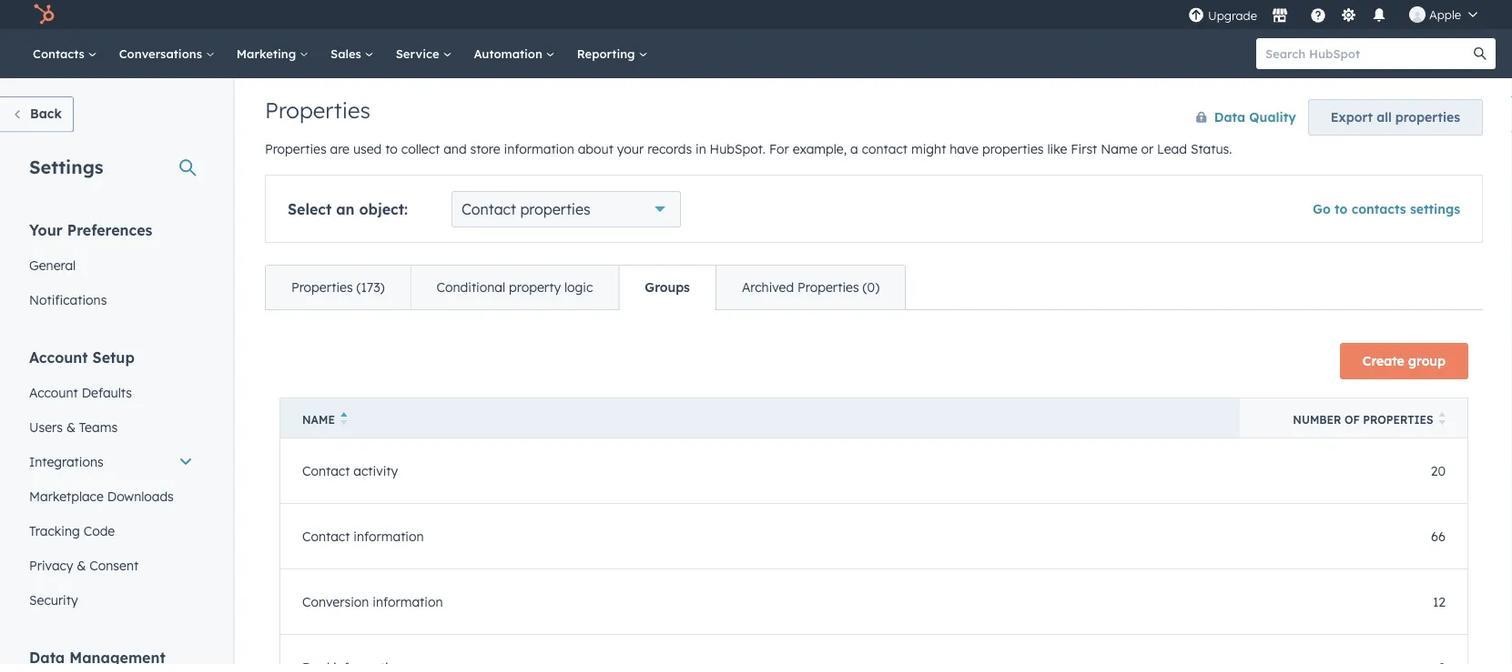 Task type: locate. For each thing, give the bounding box(es) containing it.
0 horizontal spatial &
[[66, 419, 76, 435]]

account for account defaults
[[29, 385, 78, 401]]

contact inside popup button
[[462, 200, 516, 219]]

information down activity
[[354, 529, 424, 545]]

store
[[470, 141, 501, 157]]

name left ascending sort. press to sort descending. element
[[302, 413, 335, 427]]

tab panel
[[265, 310, 1484, 665]]

create
[[1363, 353, 1405, 369]]

information right conversion
[[373, 594, 443, 610]]

collect
[[401, 141, 440, 157]]

properties (173) link
[[266, 266, 410, 310]]

contact information
[[302, 529, 424, 545]]

archived properties (0)
[[742, 280, 880, 296]]

your
[[617, 141, 644, 157]]

properties left (173)
[[291, 280, 353, 296]]

& for privacy
[[77, 558, 86, 574]]

contact down store
[[462, 200, 516, 219]]

tab list
[[265, 265, 906, 311]]

properties left (0)
[[798, 280, 859, 296]]

might
[[912, 141, 947, 157]]

downloads
[[107, 489, 174, 505]]

ascending sort. press to sort descending. image
[[341, 413, 347, 425]]

notifications link
[[18, 283, 204, 317]]

contact for contact activity
[[302, 463, 350, 479]]

general
[[29, 257, 76, 273]]

marketing
[[237, 46, 300, 61]]

0 vertical spatial contact
[[462, 200, 516, 219]]

properties for properties
[[265, 97, 371, 124]]

account up the account defaults
[[29, 348, 88, 367]]

properties (173)
[[291, 280, 385, 296]]

properties up are on the left top of page
[[265, 97, 371, 124]]

lead
[[1158, 141, 1188, 157]]

your preferences element
[[18, 220, 204, 317]]

number of properties button
[[1241, 398, 1469, 439]]

1 horizontal spatial &
[[77, 558, 86, 574]]

name
[[1101, 141, 1138, 157], [302, 413, 335, 427]]

0 horizontal spatial name
[[302, 413, 335, 427]]

account setup
[[29, 348, 135, 367]]

information right store
[[504, 141, 574, 157]]

(0)
[[863, 280, 880, 296]]

& right 'users'
[[66, 419, 76, 435]]

properties for properties (173)
[[291, 280, 353, 296]]

apple
[[1430, 7, 1462, 22]]

contact properties
[[462, 200, 591, 219]]

select an object:
[[288, 200, 408, 219]]

go to contacts settings button
[[1313, 201, 1461, 217]]

1 horizontal spatial name
[[1101, 141, 1138, 157]]

groups
[[645, 280, 690, 296]]

&
[[66, 419, 76, 435], [77, 558, 86, 574]]

contacts
[[1352, 201, 1407, 217]]

properties
[[1396, 109, 1461, 125], [983, 141, 1044, 157], [520, 200, 591, 219], [1364, 413, 1434, 427]]

to right "used"
[[385, 141, 398, 157]]

0 vertical spatial &
[[66, 419, 76, 435]]

20
[[1431, 463, 1446, 479]]

upgrade image
[[1189, 8, 1205, 24]]

apple button
[[1399, 0, 1489, 29]]

contact up conversion
[[302, 529, 350, 545]]

0 vertical spatial information
[[504, 141, 574, 157]]

properties down the about
[[520, 200, 591, 219]]

1 vertical spatial contact
[[302, 463, 350, 479]]

go
[[1313, 201, 1331, 217]]

information
[[504, 141, 574, 157], [354, 529, 424, 545], [373, 594, 443, 610]]

name inside button
[[302, 413, 335, 427]]

& right privacy
[[77, 558, 86, 574]]

number
[[1294, 413, 1342, 427]]

2 account from the top
[[29, 385, 78, 401]]

properties
[[265, 97, 371, 124], [265, 141, 327, 157], [291, 280, 353, 296], [798, 280, 859, 296]]

notifications button
[[1364, 0, 1395, 29]]

contact for contact information
[[302, 529, 350, 545]]

name left or
[[1101, 141, 1138, 157]]

export all properties button
[[1309, 99, 1484, 136]]

upgrade
[[1209, 8, 1258, 23]]

menu
[[1187, 0, 1491, 29]]

or
[[1142, 141, 1154, 157]]

contact
[[862, 141, 908, 157]]

1 vertical spatial information
[[354, 529, 424, 545]]

name button
[[280, 398, 1241, 439]]

conversion
[[302, 594, 369, 610]]

information for conversion information
[[373, 594, 443, 610]]

1 account from the top
[[29, 348, 88, 367]]

account up 'users'
[[29, 385, 78, 401]]

like
[[1048, 141, 1068, 157]]

settings link
[[1338, 5, 1361, 24]]

bob builder image
[[1410, 6, 1426, 23]]

tab panel containing create group
[[265, 310, 1484, 665]]

menu containing apple
[[1187, 0, 1491, 29]]

account
[[29, 348, 88, 367], [29, 385, 78, 401]]

your preferences
[[29, 221, 152, 239]]

press to sort. image
[[1439, 413, 1446, 425]]

hubspot image
[[33, 4, 55, 26]]

properties right "all"
[[1396, 109, 1461, 125]]

consent
[[90, 558, 139, 574]]

conditional property logic
[[437, 280, 593, 296]]

0 vertical spatial account
[[29, 348, 88, 367]]

help button
[[1303, 0, 1334, 29]]

security link
[[18, 583, 204, 618]]

conversion information
[[302, 594, 443, 610]]

users & teams
[[29, 419, 118, 435]]

properties left press to sort. element
[[1364, 413, 1434, 427]]

1 vertical spatial to
[[1335, 201, 1348, 217]]

hubspot.
[[710, 141, 766, 157]]

1 vertical spatial &
[[77, 558, 86, 574]]

conditional
[[437, 280, 506, 296]]

users
[[29, 419, 63, 435]]

2 vertical spatial information
[[373, 594, 443, 610]]

properties left are on the left top of page
[[265, 141, 327, 157]]

service link
[[385, 29, 463, 78]]

0 horizontal spatial to
[[385, 141, 398, 157]]

information for contact information
[[354, 529, 424, 545]]

code
[[84, 523, 115, 539]]

data quality
[[1215, 109, 1297, 125]]

notifications
[[29, 292, 107, 308]]

select
[[288, 200, 332, 219]]

marketing link
[[226, 29, 320, 78]]

properties left like in the right of the page
[[983, 141, 1044, 157]]

2 vertical spatial contact
[[302, 529, 350, 545]]

properties for properties are used to collect and store information about your records in hubspot. for example, a contact might have properties like first name or lead status.
[[265, 141, 327, 157]]

quality
[[1250, 109, 1297, 125]]

archived properties (0) link
[[716, 266, 905, 310]]

0 vertical spatial to
[[385, 141, 398, 157]]

properties inside popup button
[[520, 200, 591, 219]]

contact left activity
[[302, 463, 350, 479]]

1 vertical spatial name
[[302, 413, 335, 427]]

1 vertical spatial account
[[29, 385, 78, 401]]

to right go
[[1335, 201, 1348, 217]]



Task type: vqa. For each thing, say whether or not it's contained in the screenshot.
66
yes



Task type: describe. For each thing, give the bounding box(es) containing it.
export
[[1331, 109, 1373, 125]]

0 vertical spatial name
[[1101, 141, 1138, 157]]

records
[[648, 141, 692, 157]]

create group button
[[1340, 343, 1469, 380]]

number of properties
[[1294, 413, 1434, 427]]

first
[[1071, 141, 1098, 157]]

tracking code
[[29, 523, 115, 539]]

privacy & consent link
[[18, 549, 204, 583]]

activity
[[354, 463, 398, 479]]

defaults
[[82, 385, 132, 401]]

automation
[[474, 46, 546, 61]]

data
[[1215, 109, 1246, 125]]

contact activity
[[302, 463, 398, 479]]

archived
[[742, 280, 794, 296]]

(173)
[[357, 280, 385, 296]]

back link
[[0, 97, 74, 133]]

reporting link
[[566, 29, 659, 78]]

conversations link
[[108, 29, 226, 78]]

reporting
[[577, 46, 639, 61]]

properties are used to collect and store information about your records in hubspot. for example, a contact might have properties like first name or lead status.
[[265, 141, 1233, 157]]

account for account setup
[[29, 348, 88, 367]]

contact properties button
[[452, 191, 681, 228]]

& for users
[[66, 419, 76, 435]]

group
[[1409, 353, 1446, 369]]

have
[[950, 141, 979, 157]]

notifications image
[[1372, 8, 1388, 25]]

are
[[330, 141, 350, 157]]

conversations
[[119, 46, 206, 61]]

about
[[578, 141, 614, 157]]

tracking
[[29, 523, 80, 539]]

marketplace
[[29, 489, 104, 505]]

users & teams link
[[18, 410, 204, 445]]

example,
[[793, 141, 847, 157]]

your
[[29, 221, 63, 239]]

tab list containing properties (173)
[[265, 265, 906, 311]]

groups link
[[619, 266, 716, 310]]

privacy & consent
[[29, 558, 139, 574]]

privacy
[[29, 558, 73, 574]]

contacts
[[33, 46, 88, 61]]

of
[[1345, 413, 1360, 427]]

automation link
[[463, 29, 566, 78]]

66
[[1432, 529, 1446, 545]]

setup
[[92, 348, 135, 367]]

teams
[[79, 419, 118, 435]]

service
[[396, 46, 443, 61]]

go to contacts settings
[[1313, 201, 1461, 217]]

account defaults
[[29, 385, 132, 401]]

sales
[[331, 46, 365, 61]]

object:
[[359, 200, 408, 219]]

help image
[[1311, 8, 1327, 25]]

marketplaces image
[[1272, 8, 1289, 25]]

integrations
[[29, 454, 104, 470]]

contacts link
[[22, 29, 108, 78]]

settings
[[29, 155, 103, 178]]

search image
[[1474, 47, 1487, 60]]

press to sort. element
[[1439, 413, 1446, 428]]

properties inside tab panel
[[1364, 413, 1434, 427]]

search button
[[1465, 38, 1496, 69]]

sales link
[[320, 29, 385, 78]]

hubspot link
[[22, 4, 68, 26]]

contact for contact properties
[[462, 200, 516, 219]]

an
[[336, 200, 355, 219]]

marketplaces button
[[1261, 0, 1300, 29]]

all
[[1377, 109, 1392, 125]]

general link
[[18, 248, 204, 283]]

account defaults link
[[18, 376, 204, 410]]

ascending sort. press to sort descending. element
[[341, 413, 347, 428]]

marketplace downloads
[[29, 489, 174, 505]]

for
[[770, 141, 789, 157]]

conditional property logic link
[[410, 266, 619, 310]]

12
[[1433, 594, 1446, 610]]

integrations button
[[18, 445, 204, 480]]

export all properties
[[1331, 109, 1461, 125]]

1 horizontal spatial to
[[1335, 201, 1348, 217]]

tracking code link
[[18, 514, 204, 549]]

security
[[29, 592, 78, 608]]

back
[[30, 106, 62, 122]]

create group
[[1363, 353, 1446, 369]]

Search HubSpot search field
[[1257, 38, 1480, 69]]

logic
[[565, 280, 593, 296]]

settings image
[[1341, 8, 1357, 24]]

preferences
[[67, 221, 152, 239]]

a
[[851, 141, 859, 157]]

used
[[353, 141, 382, 157]]

data quality button
[[1177, 99, 1298, 136]]

account setup element
[[18, 347, 204, 618]]

status.
[[1191, 141, 1233, 157]]



